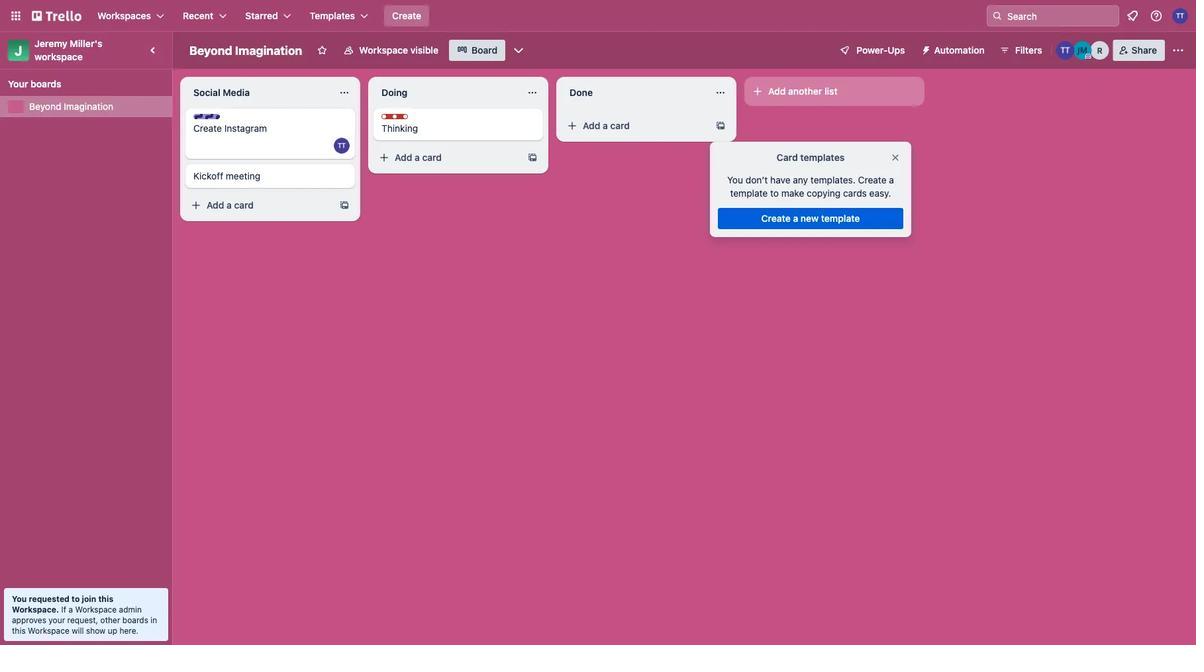 Task type: describe. For each thing, give the bounding box(es) containing it.
another
[[789, 86, 823, 97]]

starred button
[[237, 5, 299, 27]]

copying
[[807, 188, 841, 199]]

any
[[794, 175, 809, 186]]

add a card button for social media
[[186, 195, 334, 216]]

Done text field
[[562, 82, 708, 103]]

card for done
[[611, 120, 630, 131]]

power-ups
[[857, 45, 906, 56]]

to inside you don't have any templates. create a template to make copying cards easy.
[[771, 188, 779, 199]]

templates.
[[811, 175, 856, 186]]

board
[[472, 45, 498, 56]]

workspaces
[[97, 10, 151, 21]]

your
[[49, 616, 65, 625]]

you requested to join this workspace.
[[12, 594, 113, 614]]

add a card for doing
[[395, 152, 442, 163]]

new
[[801, 213, 819, 224]]

beyond imagination link
[[29, 100, 164, 113]]

a down "kickoff meeting"
[[227, 200, 232, 211]]

workspace.
[[12, 605, 59, 614]]

workspaces button
[[89, 5, 172, 27]]

Board name text field
[[183, 40, 309, 61]]

ups
[[888, 45, 906, 56]]

add a card button for doing
[[374, 147, 522, 168]]

card for social media
[[234, 200, 254, 211]]

workspace visible button
[[336, 40, 447, 61]]

other
[[100, 616, 120, 625]]

create from template… image for done
[[716, 121, 726, 131]]

r
[[1098, 46, 1103, 55]]

workspace navigation collapse icon image
[[144, 41, 163, 60]]

create for create instagram
[[194, 123, 222, 134]]

templates
[[310, 10, 355, 21]]

create from template… image for doing
[[528, 152, 538, 163]]

will
[[72, 626, 84, 636]]

up
[[108, 626, 117, 636]]

star or unstar board image
[[317, 45, 328, 56]]

you don't have any templates. create a template to make copying cards easy.
[[728, 175, 895, 199]]

filters button
[[996, 40, 1047, 61]]

thoughts button
[[382, 114, 431, 124]]

create for create a new template
[[762, 213, 791, 224]]

1 vertical spatial terry turtle (terryturtle) image
[[1057, 41, 1075, 60]]

your boards
[[8, 79, 61, 89]]

add inside add another list button
[[769, 86, 786, 97]]

you for you don't have any templates. create a template to make copying cards easy.
[[728, 175, 744, 186]]

power-ups button
[[831, 40, 914, 61]]

rubyanndersson (rubyanndersson) image
[[1091, 41, 1110, 60]]

cards
[[844, 188, 867, 199]]

beyond imagination inside text box
[[190, 43, 302, 57]]

kickoff meeting link
[[194, 170, 347, 183]]

jeremy miller (jeremymiller198) image
[[1074, 41, 1093, 60]]

template inside "create a new template" button
[[822, 213, 860, 224]]

visible
[[411, 45, 439, 56]]

your
[[8, 79, 28, 89]]

2 horizontal spatial terry turtle (terryturtle) image
[[1173, 8, 1189, 24]]

add a card for done
[[583, 120, 630, 131]]

share button
[[1114, 40, 1166, 61]]

automation button
[[916, 40, 993, 61]]

1 vertical spatial imagination
[[64, 101, 113, 112]]

make
[[782, 188, 805, 199]]

easy.
[[870, 188, 892, 199]]

don't
[[746, 175, 768, 186]]

admin
[[119, 605, 142, 614]]

in
[[151, 616, 157, 625]]

add another list button
[[745, 77, 925, 106]]

you for you requested to join this workspace.
[[12, 594, 27, 604]]

0 horizontal spatial beyond imagination
[[29, 101, 113, 112]]

0 vertical spatial boards
[[31, 79, 61, 89]]

card
[[777, 152, 798, 163]]

beyond inside text box
[[190, 43, 232, 57]]

doing
[[382, 87, 408, 98]]



Task type: locate. For each thing, give the bounding box(es) containing it.
workspace inside 'button'
[[359, 45, 408, 56]]

2 horizontal spatial create from template… image
[[716, 121, 726, 131]]

Search field
[[1003, 6, 1119, 26]]

add a card button for done
[[562, 115, 710, 137]]

create a new template button
[[718, 208, 904, 229]]

1 horizontal spatial imagination
[[235, 43, 302, 57]]

0 vertical spatial card
[[611, 120, 630, 131]]

0 horizontal spatial add a card
[[207, 200, 254, 211]]

0 horizontal spatial this
[[12, 626, 26, 636]]

to inside you requested to join this workspace.
[[72, 594, 80, 604]]

you inside you don't have any templates. create a template to make copying cards easy.
[[728, 175, 744, 186]]

a inside if a workspace admin approves your request, other boards in this workspace will show up here.
[[69, 605, 73, 614]]

j
[[15, 42, 22, 58]]

boards right your at the top left
[[31, 79, 61, 89]]

a down done text field
[[603, 120, 608, 131]]

workspace
[[34, 51, 83, 62]]

a inside button
[[794, 213, 799, 224]]

0 vertical spatial this
[[98, 594, 113, 604]]

card templates
[[777, 152, 845, 163]]

1 vertical spatial card
[[423, 152, 442, 163]]

template
[[731, 188, 768, 199], [822, 213, 860, 224]]

Social Media text field
[[186, 82, 331, 103]]

create inside you don't have any templates. create a template to make copying cards easy.
[[859, 175, 887, 186]]

recent button
[[175, 5, 235, 27]]

1 vertical spatial this
[[12, 626, 26, 636]]

beyond imagination
[[190, 43, 302, 57], [29, 101, 113, 112]]

social
[[194, 87, 221, 98]]

create down social
[[194, 123, 222, 134]]

2 vertical spatial card
[[234, 200, 254, 211]]

thoughts thinking
[[382, 115, 431, 134]]

card for doing
[[423, 152, 442, 163]]

workspace
[[359, 45, 408, 56], [75, 605, 117, 614], [28, 626, 69, 636]]

imagination inside text box
[[235, 43, 302, 57]]

a
[[603, 120, 608, 131], [415, 152, 420, 163], [890, 175, 895, 186], [227, 200, 232, 211], [794, 213, 799, 224], [69, 605, 73, 614]]

1 horizontal spatial workspace
[[75, 605, 117, 614]]

1 vertical spatial boards
[[123, 616, 148, 625]]

have
[[771, 175, 791, 186]]

a up easy.
[[890, 175, 895, 186]]

add a card
[[583, 120, 630, 131], [395, 152, 442, 163], [207, 200, 254, 211]]

0 horizontal spatial boards
[[31, 79, 61, 89]]

0 vertical spatial beyond
[[190, 43, 232, 57]]

media
[[223, 87, 250, 98]]

add down the kickoff
[[207, 200, 224, 211]]

2 vertical spatial add a card button
[[186, 195, 334, 216]]

template down cards
[[822, 213, 860, 224]]

open information menu image
[[1151, 9, 1164, 23]]

create for create
[[392, 10, 422, 21]]

board link
[[449, 40, 506, 61]]

card
[[611, 120, 630, 131], [423, 152, 442, 163], [234, 200, 254, 211]]

create
[[392, 10, 422, 21], [194, 123, 222, 134], [859, 175, 887, 186], [762, 213, 791, 224]]

show menu image
[[1172, 44, 1186, 57]]

close popover image
[[891, 152, 901, 163]]

add a card button down done text field
[[562, 115, 710, 137]]

1 horizontal spatial terry turtle (terryturtle) image
[[1057, 41, 1075, 60]]

kickoff
[[194, 171, 223, 182]]

1 vertical spatial add a card
[[395, 152, 442, 163]]

boards down admin
[[123, 616, 148, 625]]

add down done
[[583, 120, 601, 131]]

you left don't
[[728, 175, 744, 186]]

create instagram link
[[194, 122, 347, 135]]

add a card down thinking
[[395, 152, 442, 163]]

add left another
[[769, 86, 786, 97]]

miller's
[[70, 38, 103, 49]]

share
[[1132, 45, 1158, 56]]

you
[[728, 175, 744, 186], [12, 594, 27, 604]]

0 horizontal spatial to
[[72, 594, 80, 604]]

you up workspace.
[[12, 594, 27, 604]]

1 vertical spatial create from template… image
[[528, 152, 538, 163]]

thinking link
[[382, 122, 535, 135]]

create down make
[[762, 213, 791, 224]]

templates button
[[302, 5, 376, 27]]

to left join
[[72, 594, 80, 604]]

1 vertical spatial to
[[72, 594, 80, 604]]

create from template… image
[[716, 121, 726, 131], [528, 152, 538, 163], [339, 200, 350, 211]]

add another list
[[769, 86, 838, 97]]

1 horizontal spatial you
[[728, 175, 744, 186]]

a down thinking
[[415, 152, 420, 163]]

1 vertical spatial beyond imagination
[[29, 101, 113, 112]]

if a workspace admin approves your request, other boards in this workspace will show up here.
[[12, 605, 157, 636]]

1 horizontal spatial add a card
[[395, 152, 442, 163]]

add
[[769, 86, 786, 97], [583, 120, 601, 131], [395, 152, 413, 163], [207, 200, 224, 211]]

templates
[[801, 152, 845, 163]]

1 horizontal spatial boards
[[123, 616, 148, 625]]

0 vertical spatial to
[[771, 188, 779, 199]]

instagram
[[224, 123, 267, 134]]

create from template… image for social media
[[339, 200, 350, 211]]

0 vertical spatial add a card button
[[562, 115, 710, 137]]

show
[[86, 626, 106, 636]]

this inside you requested to join this workspace.
[[98, 594, 113, 604]]

add a card down done
[[583, 120, 630, 131]]

r button
[[1091, 41, 1110, 60]]

customize views image
[[512, 44, 526, 57]]

beyond imagination down your boards with 1 items element
[[29, 101, 113, 112]]

you inside you requested to join this workspace.
[[12, 594, 27, 604]]

beyond
[[190, 43, 232, 57], [29, 101, 61, 112]]

beyond down the your boards at the left top of the page
[[29, 101, 61, 112]]

card down thinking "link"
[[423, 152, 442, 163]]

jeremy
[[34, 38, 67, 49]]

recent
[[183, 10, 214, 21]]

this right join
[[98, 594, 113, 604]]

workspace left visible at the left top of the page
[[359, 45, 408, 56]]

imagination
[[235, 43, 302, 57], [64, 101, 113, 112]]

beyond imagination down starred
[[190, 43, 302, 57]]

boards
[[31, 79, 61, 89], [123, 616, 148, 625]]

1 vertical spatial you
[[12, 594, 27, 604]]

primary element
[[0, 0, 1197, 32]]

workspace visible
[[359, 45, 439, 56]]

2 vertical spatial terry turtle (terryturtle) image
[[334, 138, 350, 154]]

2 vertical spatial create from template… image
[[339, 200, 350, 211]]

1 horizontal spatial beyond imagination
[[190, 43, 302, 57]]

2 vertical spatial workspace
[[28, 626, 69, 636]]

thinking
[[382, 123, 418, 134]]

add down thinking
[[395, 152, 413, 163]]

this inside if a workspace admin approves your request, other boards in this workspace will show up here.
[[12, 626, 26, 636]]

card down meeting
[[234, 200, 254, 211]]

workspace down join
[[75, 605, 117, 614]]

this down approves
[[12, 626, 26, 636]]

card down done text field
[[611, 120, 630, 131]]

2 horizontal spatial add a card button
[[562, 115, 710, 137]]

join
[[82, 594, 96, 604]]

0 vertical spatial you
[[728, 175, 744, 186]]

if
[[61, 605, 66, 614]]

your boards with 1 items element
[[8, 76, 158, 92]]

0 horizontal spatial terry turtle (terryturtle) image
[[334, 138, 350, 154]]

0 horizontal spatial imagination
[[64, 101, 113, 112]]

approves
[[12, 616, 46, 625]]

1 horizontal spatial add a card button
[[374, 147, 522, 168]]

sm image
[[916, 40, 935, 58]]

here.
[[120, 626, 139, 636]]

thoughts
[[395, 115, 431, 124]]

2 horizontal spatial add a card
[[583, 120, 630, 131]]

1 horizontal spatial template
[[822, 213, 860, 224]]

0 horizontal spatial beyond
[[29, 101, 61, 112]]

0 horizontal spatial template
[[731, 188, 768, 199]]

1 horizontal spatial to
[[771, 188, 779, 199]]

create a new template
[[762, 213, 860, 224]]

list
[[825, 86, 838, 97]]

requested
[[29, 594, 70, 604]]

this
[[98, 594, 113, 604], [12, 626, 26, 636]]

imagination down starred dropdown button
[[235, 43, 302, 57]]

create button
[[384, 5, 430, 27]]

boards inside if a workspace admin approves your request, other boards in this workspace will show up here.
[[123, 616, 148, 625]]

0 horizontal spatial card
[[234, 200, 254, 211]]

1 vertical spatial add a card button
[[374, 147, 522, 168]]

0 vertical spatial workspace
[[359, 45, 408, 56]]

add for social media
[[207, 200, 224, 211]]

power-
[[857, 45, 888, 56]]

create inside primary element
[[392, 10, 422, 21]]

a inside you don't have any templates. create a template to make copying cards easy.
[[890, 175, 895, 186]]

1 horizontal spatial beyond
[[190, 43, 232, 57]]

1 horizontal spatial card
[[423, 152, 442, 163]]

add for done
[[583, 120, 601, 131]]

terry turtle (terryturtle) image
[[1173, 8, 1189, 24], [1057, 41, 1075, 60], [334, 138, 350, 154]]

0 notifications image
[[1125, 8, 1141, 24]]

1 vertical spatial template
[[822, 213, 860, 224]]

1 horizontal spatial this
[[98, 594, 113, 604]]

done
[[570, 87, 593, 98]]

add a card button down kickoff meeting link
[[186, 195, 334, 216]]

0 horizontal spatial add a card button
[[186, 195, 334, 216]]

meeting
[[226, 171, 261, 182]]

2 horizontal spatial workspace
[[359, 45, 408, 56]]

to down have
[[771, 188, 779, 199]]

jeremy miller's workspace
[[34, 38, 105, 62]]

template down don't
[[731, 188, 768, 199]]

0 vertical spatial template
[[731, 188, 768, 199]]

to
[[771, 188, 779, 199], [72, 594, 80, 604]]

add a card down "kickoff meeting"
[[207, 200, 254, 211]]

add a card button down thinking "link"
[[374, 147, 522, 168]]

create up workspace visible
[[392, 10, 422, 21]]

kickoff meeting
[[194, 171, 261, 182]]

back to home image
[[32, 5, 82, 27]]

0 horizontal spatial you
[[12, 594, 27, 604]]

search image
[[993, 11, 1003, 21]]

add for doing
[[395, 152, 413, 163]]

a left new
[[794, 213, 799, 224]]

add a card for social media
[[207, 200, 254, 211]]

template inside you don't have any templates. create a template to make copying cards easy.
[[731, 188, 768, 199]]

filters
[[1016, 45, 1043, 56]]

0 horizontal spatial create from template… image
[[339, 200, 350, 211]]

imagination down your boards with 1 items element
[[64, 101, 113, 112]]

a right if on the bottom of the page
[[69, 605, 73, 614]]

this member is an admin of this board. image
[[1086, 54, 1092, 60]]

social media
[[194, 87, 250, 98]]

create instagram
[[194, 123, 267, 134]]

add a card button
[[562, 115, 710, 137], [374, 147, 522, 168], [186, 195, 334, 216]]

0 vertical spatial create from template… image
[[716, 121, 726, 131]]

2 horizontal spatial card
[[611, 120, 630, 131]]

request,
[[67, 616, 98, 625]]

workspace down your at the left bottom of the page
[[28, 626, 69, 636]]

0 vertical spatial terry turtle (terryturtle) image
[[1173, 8, 1189, 24]]

0 horizontal spatial workspace
[[28, 626, 69, 636]]

1 vertical spatial beyond
[[29, 101, 61, 112]]

Doing text field
[[374, 82, 520, 103]]

automation
[[935, 45, 985, 56]]

2 vertical spatial add a card
[[207, 200, 254, 211]]

starred
[[245, 10, 278, 21]]

0 vertical spatial beyond imagination
[[190, 43, 302, 57]]

beyond down recent popup button
[[190, 43, 232, 57]]

1 horizontal spatial create from template… image
[[528, 152, 538, 163]]

create up easy.
[[859, 175, 887, 186]]

0 vertical spatial imagination
[[235, 43, 302, 57]]

0 vertical spatial add a card
[[583, 120, 630, 131]]

1 vertical spatial workspace
[[75, 605, 117, 614]]



Task type: vqa. For each thing, say whether or not it's contained in the screenshot.
the bottom to
yes



